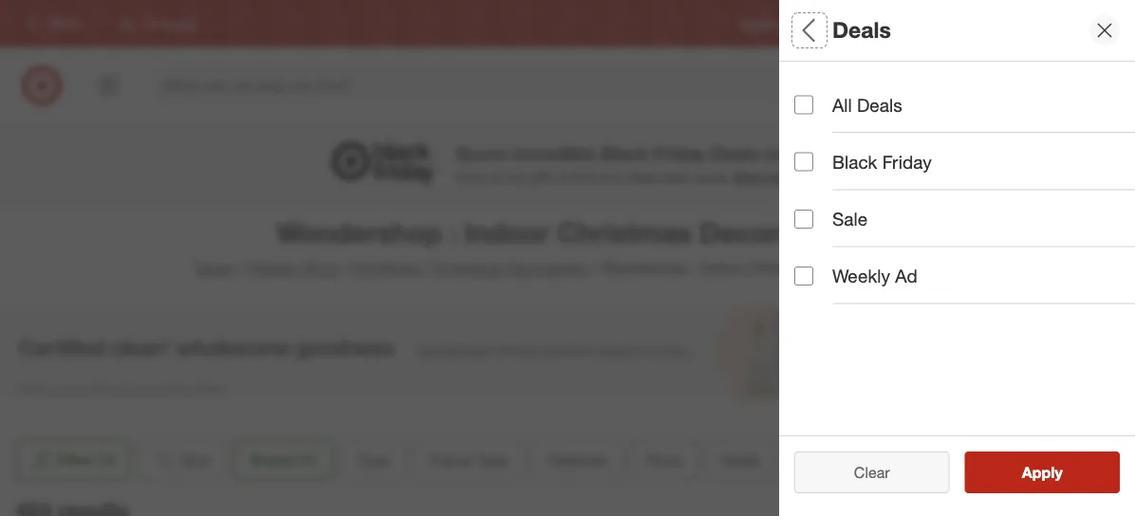 Task type: describe. For each thing, give the bounding box(es) containing it.
(454)
[[909, 259, 942, 277]]

christmas link
[[352, 259, 421, 277]]

all filters
[[795, 17, 886, 43]]

Weekly Ad checkbox
[[795, 267, 814, 286]]

1 / from the left
[[239, 259, 244, 277]]

score
[[456, 142, 506, 164]]

deals right the price
[[722, 451, 760, 470]]

0 horizontal spatial type button
[[341, 440, 406, 482]]

1 horizontal spatial indoor
[[701, 259, 745, 277]]

0 horizontal spatial :
[[449, 216, 457, 249]]

clear for clear all
[[845, 464, 881, 482]]

brand wondershop
[[795, 141, 871, 182]]

deals button inside all filters dialog
[[795, 394, 1136, 461]]

target
[[194, 259, 235, 277]]

0 horizontal spatial features button
[[532, 440, 623, 482]]

now
[[765, 142, 801, 164]]

find stores
[[1067, 17, 1125, 31]]

clear button
[[795, 452, 950, 494]]

deals dialog
[[780, 0, 1136, 517]]

brand for brand wondershop
[[795, 141, 847, 163]]

save
[[456, 169, 485, 185]]

find
[[573, 169, 595, 185]]

rating
[[845, 451, 888, 470]]

0 horizontal spatial frame type button
[[413, 440, 525, 482]]

1 vertical spatial wondershop
[[277, 216, 442, 249]]

deals inside 'score incredible black friday deals now save on top gifts & find new deals each week. start saving'
[[711, 142, 760, 164]]

deals inside all filters dialog
[[795, 414, 844, 436]]

deals up the black friday
[[858, 94, 903, 116]]

black inside 'score incredible black friday deals now save on top gifts & find new deals each week. start saving'
[[601, 142, 649, 164]]

black inside "deals" dialog
[[833, 151, 878, 173]]

wondershop inside all filters dialog
[[795, 166, 871, 182]]

3 / from the left
[[425, 259, 430, 277]]

clear all
[[845, 464, 900, 482]]

deals
[[627, 169, 659, 185]]

on
[[489, 169, 504, 185]]

0 horizontal spatial features
[[548, 451, 607, 470]]

&
[[561, 169, 569, 185]]

deals up all deals
[[833, 17, 892, 43]]

0 vertical spatial ad
[[852, 17, 866, 31]]

brand (1)
[[251, 451, 316, 470]]

holiday shop link
[[248, 259, 339, 277]]

see
[[1003, 464, 1030, 482]]

guest rating button
[[783, 440, 905, 482]]

guest rating
[[800, 451, 888, 470]]

gifts
[[531, 169, 557, 185]]

2 vertical spatial wondershop
[[602, 259, 688, 277]]

filters
[[827, 17, 886, 43]]

frame type inside all filters dialog
[[795, 214, 894, 236]]

all
[[885, 464, 900, 482]]

all filters dialog
[[780, 0, 1136, 517]]

0 horizontal spatial indoor
[[465, 216, 550, 249]]

friday inside "deals" dialog
[[883, 151, 932, 173]]

decorations up advertisement region at the bottom of the page
[[507, 259, 589, 277]]

sort
[[181, 451, 210, 470]]

score incredible black friday deals now save on top gifts & find new deals each week. start saving
[[456, 142, 810, 185]]

registry link
[[740, 16, 782, 32]]

0 vertical spatial type button
[[795, 62, 1136, 128]]

friday inside 'score incredible black friday deals now save on top gifts & find new deals each week. start saving'
[[654, 142, 706, 164]]

0 vertical spatial features button
[[795, 261, 1136, 328]]

christmas decorations link
[[434, 259, 589, 277]]

shop
[[303, 259, 339, 277]]

apply
[[1023, 464, 1064, 482]]

clear all button
[[795, 452, 950, 494]]



Task type: locate. For each thing, give the bounding box(es) containing it.
0 vertical spatial features
[[795, 281, 870, 303]]

/
[[239, 259, 244, 277], [343, 259, 348, 277], [425, 259, 430, 277], [593, 259, 598, 277]]

indoor
[[465, 216, 550, 249], [701, 259, 745, 277]]

indoor left weekly ad checkbox
[[701, 259, 745, 277]]

frame
[[795, 214, 849, 236], [429, 451, 472, 470]]

1 horizontal spatial type button
[[795, 62, 1136, 128]]

friday down all deals
[[883, 151, 932, 173]]

deals button up see
[[795, 394, 1136, 461]]

0 horizontal spatial frame type
[[429, 451, 509, 470]]

0 vertical spatial brand
[[795, 141, 847, 163]]

black
[[601, 142, 649, 164], [833, 151, 878, 173]]

0 horizontal spatial deals button
[[705, 440, 776, 482]]

clear
[[845, 464, 881, 482], [855, 464, 891, 482]]

weekly ad right registry
[[813, 17, 866, 31]]

christmas down sale checkbox
[[749, 259, 818, 277]]

brand inside brand wondershop
[[795, 141, 847, 163]]

brand up saving
[[795, 141, 847, 163]]

decorations down sale
[[823, 259, 905, 277]]

wondershop down deals
[[602, 259, 688, 277]]

0 horizontal spatial ad
[[852, 17, 866, 31]]

weekly inside "deals" dialog
[[833, 265, 891, 287]]

1 horizontal spatial features button
[[795, 261, 1136, 328]]

(1)
[[98, 451, 115, 470], [299, 451, 316, 470]]

wondershop : indoor christmas decorations target / holiday shop / christmas / christmas decorations / wondershop : indoor christmas decorations (454)
[[194, 216, 942, 277]]

results
[[1034, 464, 1083, 482]]

1 vertical spatial indoor
[[701, 259, 745, 277]]

find
[[1067, 17, 1089, 31]]

1 horizontal spatial frame
[[795, 214, 849, 236]]

brand right sort
[[251, 451, 295, 470]]

/ right the target
[[239, 259, 244, 277]]

0 horizontal spatial brand
[[251, 451, 295, 470]]

brand for brand (1)
[[251, 451, 295, 470]]

1 horizontal spatial wondershop
[[602, 259, 688, 277]]

target link
[[194, 259, 235, 277]]

1 vertical spatial weekly
[[833, 265, 891, 287]]

all right all deals option
[[833, 94, 853, 116]]

wondershop up christmas link
[[277, 216, 442, 249]]

theme
[[928, 451, 975, 470]]

features left the price
[[548, 451, 607, 470]]

1 horizontal spatial features
[[795, 281, 870, 303]]

1 horizontal spatial deals button
[[795, 394, 1136, 461]]

deals button
[[795, 394, 1136, 461], [705, 440, 776, 482]]

deals
[[833, 17, 892, 43], [858, 94, 903, 116], [711, 142, 760, 164], [795, 414, 844, 436], [722, 451, 760, 470]]

weekly ad down sale
[[833, 265, 918, 287]]

saving
[[769, 169, 810, 185]]

features inside all filters dialog
[[795, 281, 870, 303]]

1 clear from the left
[[845, 464, 881, 482]]

1 vertical spatial :
[[692, 259, 697, 277]]

2 / from the left
[[343, 259, 348, 277]]

weekly ad inside "deals" dialog
[[833, 265, 918, 287]]

filter (1)
[[57, 451, 115, 470]]

holiday
[[248, 259, 299, 277]]

(1) for brand (1)
[[299, 451, 316, 470]]

top
[[508, 169, 527, 185]]

start
[[734, 169, 765, 185]]

deals button right price button
[[705, 440, 776, 482]]

1 vertical spatial ad
[[896, 265, 918, 287]]

apply button
[[965, 452, 1121, 494]]

stores
[[1092, 17, 1125, 31]]

Black Friday checkbox
[[795, 153, 814, 172]]

0 vertical spatial wondershop
[[795, 166, 871, 182]]

: down save
[[449, 216, 457, 249]]

wondershop up sale
[[795, 166, 871, 182]]

weekly right registry
[[813, 17, 849, 31]]

frame type button
[[795, 195, 1136, 261], [413, 440, 525, 482]]

1 horizontal spatial black
[[833, 151, 878, 173]]

4 / from the left
[[593, 259, 598, 277]]

/ right shop
[[343, 259, 348, 277]]

weekly ad
[[813, 17, 866, 31], [833, 265, 918, 287]]

frame type
[[795, 214, 894, 236], [429, 451, 509, 470]]

sale
[[833, 208, 868, 230]]

0 vertical spatial frame type button
[[795, 195, 1136, 261]]

2 clear from the left
[[855, 464, 891, 482]]

filter
[[57, 451, 94, 470]]

guest
[[800, 451, 840, 470]]

friday up each
[[654, 142, 706, 164]]

/ right christmas decorations link
[[593, 259, 598, 277]]

1 horizontal spatial (1)
[[299, 451, 316, 470]]

deals up start
[[711, 142, 760, 164]]

0 horizontal spatial black
[[601, 142, 649, 164]]

0 vertical spatial frame
[[795, 214, 849, 236]]

each
[[662, 169, 691, 185]]

1 horizontal spatial frame type
[[795, 214, 894, 236]]

all inside dialog
[[795, 17, 821, 43]]

1 vertical spatial type button
[[341, 440, 406, 482]]

all for all filters
[[795, 17, 821, 43]]

features button
[[795, 261, 1136, 328], [532, 440, 623, 482]]

frame inside all filters dialog
[[795, 214, 849, 236]]

0 vertical spatial frame type
[[795, 214, 894, 236]]

incredible
[[511, 142, 596, 164]]

(1) inside button
[[98, 451, 115, 470]]

1 (1) from the left
[[98, 451, 115, 470]]

all inside "deals" dialog
[[833, 94, 853, 116]]

black right black friday checkbox
[[833, 151, 878, 173]]

sort button
[[138, 440, 226, 482]]

(1) for filter (1)
[[98, 451, 115, 470]]

1 vertical spatial weekly ad
[[833, 265, 918, 287]]

clear inside all filters dialog
[[845, 464, 881, 482]]

find stores link
[[1067, 16, 1125, 32]]

price button
[[631, 440, 698, 482]]

1 vertical spatial frame type button
[[413, 440, 525, 482]]

weekly ad link
[[813, 16, 866, 32]]

All Deals checkbox
[[795, 96, 814, 115]]

type
[[795, 81, 835, 103], [854, 214, 894, 236], [357, 451, 389, 470], [476, 451, 509, 470]]

0 horizontal spatial frame
[[429, 451, 472, 470]]

decorations up weekly ad checkbox
[[700, 216, 859, 249]]

features down sale
[[795, 281, 870, 303]]

1 vertical spatial brand
[[251, 451, 295, 470]]

1 vertical spatial features button
[[532, 440, 623, 482]]

1 vertical spatial all
[[833, 94, 853, 116]]

1 horizontal spatial friday
[[883, 151, 932, 173]]

0 vertical spatial weekly
[[813, 17, 849, 31]]

/ right christmas link
[[425, 259, 430, 277]]

2 (1) from the left
[[299, 451, 316, 470]]

christmas right christmas link
[[434, 259, 503, 277]]

0 vertical spatial indoor
[[465, 216, 550, 249]]

indoor up christmas decorations link
[[465, 216, 550, 249]]

advertisement region
[[0, 306, 1136, 401]]

christmas right shop
[[352, 259, 421, 277]]

christmas down new
[[558, 216, 692, 249]]

see results
[[1003, 464, 1083, 482]]

1 horizontal spatial all
[[833, 94, 853, 116]]

all for all deals
[[833, 94, 853, 116]]

0 vertical spatial weekly ad
[[813, 17, 866, 31]]

deals up guest
[[795, 414, 844, 436]]

black up new
[[601, 142, 649, 164]]

1 horizontal spatial ad
[[896, 265, 918, 287]]

0 horizontal spatial (1)
[[98, 451, 115, 470]]

1 horizontal spatial :
[[692, 259, 697, 277]]

all right registry link
[[795, 17, 821, 43]]

registry
[[740, 17, 782, 31]]

0 horizontal spatial friday
[[654, 142, 706, 164]]

black friday
[[833, 151, 932, 173]]

:
[[449, 216, 457, 249], [692, 259, 697, 277]]

clear for clear
[[855, 464, 891, 482]]

0 vertical spatial :
[[449, 216, 457, 249]]

Sale checkbox
[[795, 210, 814, 229]]

filter (1) button
[[15, 440, 131, 482]]

1 horizontal spatial frame type button
[[795, 195, 1136, 261]]

type button
[[795, 62, 1136, 128], [341, 440, 406, 482]]

1 vertical spatial frame type
[[429, 451, 509, 470]]

weekly
[[813, 17, 849, 31], [833, 265, 891, 287]]

weekly right weekly ad checkbox
[[833, 265, 891, 287]]

new
[[598, 169, 623, 185]]

brand
[[795, 141, 847, 163], [251, 451, 295, 470]]

all deals
[[833, 94, 903, 116]]

price
[[647, 451, 682, 470]]

clear inside "deals" dialog
[[855, 464, 891, 482]]

0 horizontal spatial wondershop
[[277, 216, 442, 249]]

0 horizontal spatial all
[[795, 17, 821, 43]]

decorations
[[700, 216, 859, 249], [507, 259, 589, 277], [823, 259, 905, 277]]

: down week. on the top of the page
[[692, 259, 697, 277]]

wondershop
[[795, 166, 871, 182], [277, 216, 442, 249], [602, 259, 688, 277]]

see results button
[[965, 452, 1121, 494]]

0 vertical spatial all
[[795, 17, 821, 43]]

week.
[[695, 169, 730, 185]]

all
[[795, 17, 821, 43], [833, 94, 853, 116]]

friday
[[654, 142, 706, 164], [883, 151, 932, 173]]

2 horizontal spatial wondershop
[[795, 166, 871, 182]]

features
[[795, 281, 870, 303], [548, 451, 607, 470]]

1 vertical spatial features
[[548, 451, 607, 470]]

1 vertical spatial frame
[[429, 451, 472, 470]]

ad inside "deals" dialog
[[896, 265, 918, 287]]

What can we help you find? suggestions appear below search field
[[152, 65, 896, 106]]

ad
[[852, 17, 866, 31], [896, 265, 918, 287]]

christmas
[[558, 216, 692, 249], [352, 259, 421, 277], [434, 259, 503, 277], [749, 259, 818, 277]]

theme button
[[912, 440, 991, 482]]

1 horizontal spatial brand
[[795, 141, 847, 163]]



Task type: vqa. For each thing, say whether or not it's contained in the screenshot.
second 2- from the left
no



